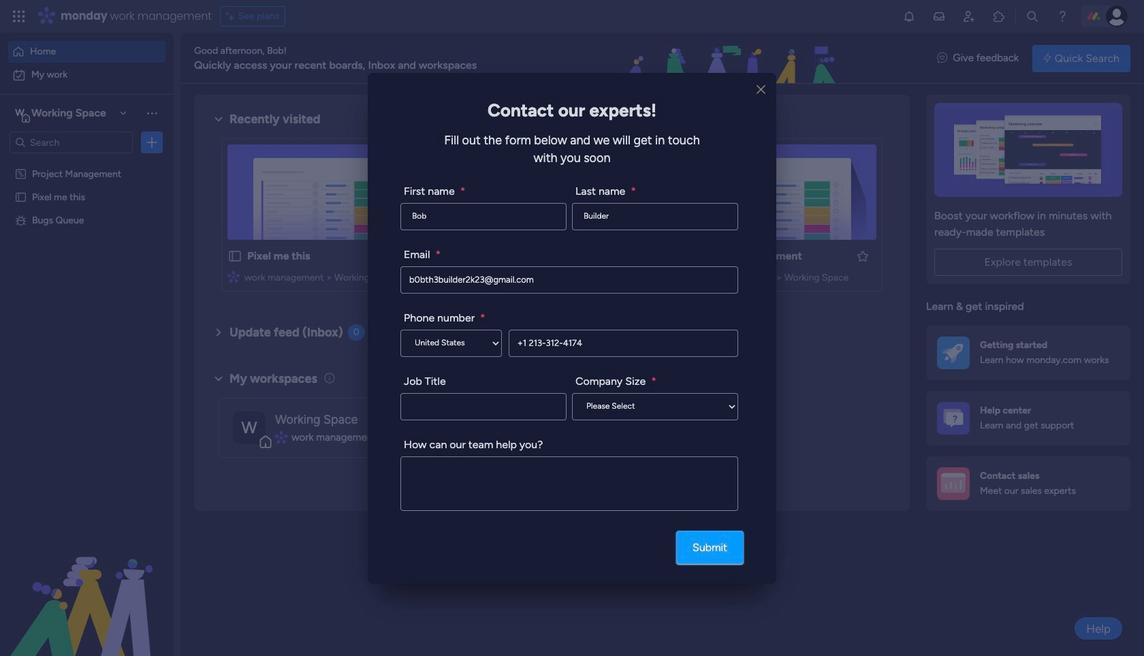 Task type: locate. For each thing, give the bounding box(es) containing it.
bob builder image
[[1106, 5, 1128, 27]]

2 public board image from the left
[[678, 249, 693, 264]]

public board image
[[14, 190, 27, 203], [228, 249, 243, 264]]

1 vertical spatial component image
[[275, 431, 287, 444]]

v2 bolt switch image
[[1044, 51, 1052, 66]]

0 horizontal spatial workspace image
[[13, 106, 27, 121]]

select product image
[[12, 10, 26, 23]]

0 vertical spatial lottie animation element
[[541, 33, 924, 84]]

1 public board image from the left
[[453, 249, 468, 264]]

templates image image
[[939, 103, 1119, 197]]

2 add to favorites image from the left
[[856, 249, 870, 263]]

lottie animation element
[[541, 33, 924, 84], [0, 518, 174, 656]]

add to favorites image
[[406, 249, 420, 263], [856, 249, 870, 263]]

1 horizontal spatial add to favorites image
[[856, 249, 870, 263]]

1 horizontal spatial component image
[[453, 270, 465, 282]]

1 vertical spatial public board image
[[228, 249, 243, 264]]

public board image
[[453, 249, 468, 264], [678, 249, 693, 264]]

list box
[[0, 159, 174, 415]]

None text field
[[401, 393, 567, 420], [401, 456, 739, 511], [401, 393, 567, 420], [401, 456, 739, 511]]

0 horizontal spatial lottie animation element
[[0, 518, 174, 656]]

help image
[[1056, 10, 1070, 23]]

component image
[[228, 270, 240, 282]]

0 horizontal spatial add to favorites image
[[406, 249, 420, 263]]

0 vertical spatial component image
[[453, 270, 465, 282]]

1 horizontal spatial public board image
[[678, 249, 693, 264]]

0 horizontal spatial lottie animation image
[[0, 518, 174, 656]]

getting started element
[[927, 325, 1131, 380]]

1 vertical spatial workspace image
[[233, 411, 266, 444]]

None text field
[[401, 203, 567, 230], [572, 203, 739, 230], [401, 203, 567, 230], [572, 203, 739, 230]]

lottie animation image
[[541, 33, 924, 84], [0, 518, 174, 656]]

1 horizontal spatial public board image
[[228, 249, 243, 264]]

open update feed (inbox) image
[[211, 324, 227, 341]]

workspace image
[[13, 106, 27, 121], [233, 411, 266, 444]]

None submit
[[677, 531, 744, 564]]

0 horizontal spatial public board image
[[14, 190, 27, 203]]

None telephone field
[[509, 329, 739, 357]]

0 vertical spatial public board image
[[14, 190, 27, 203]]

option
[[8, 41, 166, 63], [8, 64, 166, 86], [0, 161, 174, 164]]

Search in workspace field
[[29, 135, 114, 150]]

quick search results list box
[[211, 127, 894, 308]]

0 horizontal spatial public board image
[[453, 249, 468, 264]]

close recently visited image
[[211, 111, 227, 127]]

1 vertical spatial lottie animation image
[[0, 518, 174, 656]]

1 horizontal spatial lottie animation image
[[541, 33, 924, 84]]

component image
[[453, 270, 465, 282], [275, 431, 287, 444]]

search everything image
[[1026, 10, 1040, 23]]

None email field
[[401, 266, 739, 293]]



Task type: describe. For each thing, give the bounding box(es) containing it.
1 horizontal spatial workspace image
[[233, 411, 266, 444]]

close my workspaces image
[[211, 370, 227, 387]]

monday marketplace image
[[993, 10, 1006, 23]]

workspace selection element
[[13, 105, 108, 123]]

0 vertical spatial lottie animation image
[[541, 33, 924, 84]]

2 vertical spatial option
[[0, 161, 174, 164]]

0 vertical spatial option
[[8, 41, 166, 63]]

contact sales element
[[927, 456, 1131, 511]]

see plans image
[[226, 9, 238, 24]]

v2 user feedback image
[[938, 51, 948, 66]]

invite members image
[[963, 10, 976, 23]]

help center element
[[927, 391, 1131, 445]]

1 vertical spatial lottie animation element
[[0, 518, 174, 656]]

0 element
[[348, 324, 365, 341]]

add to favorites image
[[631, 249, 645, 263]]

1 add to favorites image from the left
[[406, 249, 420, 263]]

dapulse x slim image
[[757, 82, 766, 97]]

notifications image
[[903, 10, 916, 23]]

0 vertical spatial workspace image
[[13, 106, 27, 121]]

1 horizontal spatial lottie animation element
[[541, 33, 924, 84]]

public board image for 1st add to favorites image from right
[[678, 249, 693, 264]]

0 horizontal spatial component image
[[275, 431, 287, 444]]

1 vertical spatial option
[[8, 64, 166, 86]]

update feed image
[[933, 10, 946, 23]]

public board image for add to favorites icon
[[453, 249, 468, 264]]



